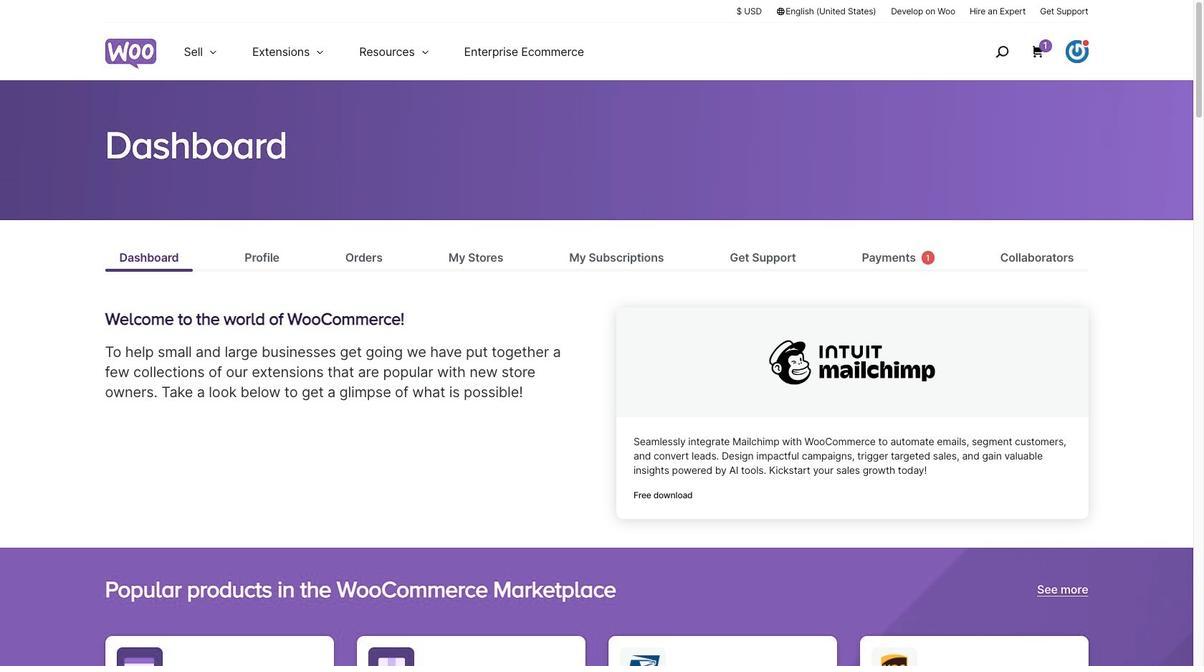 Task type: vqa. For each thing, say whether or not it's contained in the screenshot.
the are
no



Task type: locate. For each thing, give the bounding box(es) containing it.
service navigation menu element
[[965, 28, 1089, 75]]



Task type: describe. For each thing, give the bounding box(es) containing it.
open account menu image
[[1066, 40, 1089, 63]]

search image
[[991, 40, 1014, 63]]



